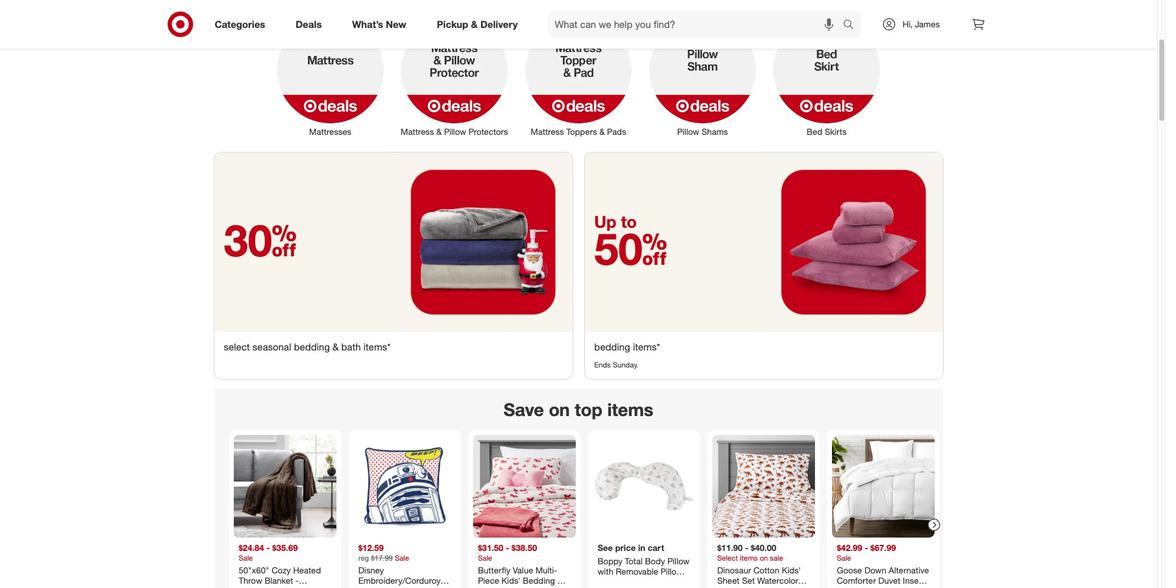 Task type: describe. For each thing, give the bounding box(es) containing it.
& left pads
[[600, 126, 605, 137]]

kids' inside $12.59 reg $17.99 sale disney embroidery/corduroy kids' throw pillow
[[358, 586, 377, 588]]

sheet
[[717, 576, 740, 586]]

deals link
[[285, 11, 337, 38]]

items inside the "$11.90 - $40.00 select items on sale dinosaur cotton kids' sheet set watercolor brown - pillowfort™"
[[740, 554, 758, 563]]

$12.59 reg $17.99 sale disney embroidery/corduroy kids' throw pillow
[[358, 543, 441, 588]]

with
[[598, 567, 613, 577]]

on inside the "$11.90 - $40.00 select items on sale dinosaur cotton kids' sheet set watercolor brown - pillowfort™"
[[760, 554, 768, 563]]

select
[[224, 341, 250, 353]]

pillow shams
[[678, 126, 728, 137]]

multi-
[[536, 565, 557, 575]]

2 items* from the left
[[633, 341, 661, 353]]

seasonal
[[253, 341, 291, 353]]

set inside $31.50 - $38.50 sale butterfly value multi- piece kids' bedding set rose - pillowfort™
[[557, 576, 570, 586]]

$12.59
[[358, 543, 384, 553]]

delivery
[[481, 18, 518, 30]]

removable
[[616, 567, 658, 577]]

$24.84 - $35.69 sale 50"x60" cozy heated throw blanket - brookstone
[[239, 543, 321, 588]]

total
[[625, 556, 643, 566]]

$40.00
[[751, 543, 777, 553]]

kids' inside $31.50 - $38.50 sale butterfly value multi- piece kids' bedding set rose - pillowfort™
[[502, 576, 521, 586]]

select
[[717, 554, 738, 563]]

see price in cart boppy total body pillow with removable pillow cover - gray wispy leaves
[[598, 543, 690, 588]]

in
[[638, 543, 645, 553]]

30
[[224, 214, 297, 267]]

leaves
[[598, 588, 624, 588]]

new
[[386, 18, 407, 30]]

body
[[645, 556, 665, 566]]

- left $40.00
[[745, 543, 749, 553]]

mattress for mattress & pillow protectors
[[401, 126, 434, 137]]

alternative
[[889, 565, 929, 575]]

sunday.
[[613, 360, 639, 370]]

duvet
[[879, 576, 901, 586]]

wispy
[[649, 577, 672, 588]]

butterfly
[[478, 565, 510, 575]]

mattress toppers & pads link
[[517, 14, 641, 138]]

search button
[[838, 11, 867, 40]]

sale for $42.99
[[837, 554, 851, 563]]

pillow inside $12.59 reg $17.99 sale disney embroidery/corduroy kids' throw pillow
[[406, 586, 428, 588]]

butterfly value multi-piece kids' bedding set rose - pillowfort™ image
[[473, 435, 576, 538]]

home
[[869, 586, 892, 588]]

throw for 50"x60"
[[239, 576, 262, 586]]

what's new link
[[342, 11, 422, 38]]

hi, james
[[903, 19, 941, 29]]

bed skirts link
[[765, 14, 889, 138]]

cover
[[598, 577, 620, 588]]

insert
[[903, 576, 925, 586]]

james
[[916, 19, 941, 29]]

bed skirts
[[807, 126, 847, 137]]

bedding items*
[[595, 341, 661, 353]]

select seasonal bedding & bath items*
[[224, 341, 391, 353]]

- down heated
[[295, 576, 299, 586]]

mattress & pillow protectors link
[[393, 14, 517, 138]]

bed
[[807, 126, 823, 137]]

mattress toppers & pads
[[531, 126, 627, 137]]

sale for $12.59
[[395, 554, 409, 563]]

ends sunday.
[[595, 360, 639, 370]]

bath
[[342, 341, 361, 353]]

protectors
[[469, 126, 508, 137]]

pillowfort™ inside the "$11.90 - $40.00 select items on sale dinosaur cotton kids' sheet set watercolor brown - pillowfort™"
[[750, 586, 790, 588]]

$42.99 - $67.99 sale goose down alternative comforter duvet insert by bare home
[[837, 543, 929, 588]]

$42.99
[[837, 543, 863, 553]]

bare
[[849, 586, 867, 588]]

ends
[[595, 360, 611, 370]]

$31.50
[[478, 543, 503, 553]]

what's
[[352, 18, 383, 30]]

$31.50 - $38.50 sale butterfly value multi- piece kids' bedding set rose - pillowfort™
[[478, 543, 570, 588]]

pads
[[608, 126, 627, 137]]

0 vertical spatial items
[[608, 399, 654, 421]]

pillow left protectors
[[444, 126, 467, 137]]

boppy
[[598, 556, 623, 566]]

categories link
[[205, 11, 281, 38]]

gray
[[628, 577, 646, 588]]

price
[[615, 543, 636, 553]]



Task type: vqa. For each thing, say whether or not it's contained in the screenshot.


Task type: locate. For each thing, give the bounding box(es) containing it.
pillow left the shams
[[678, 126, 700, 137]]

set right bedding
[[557, 576, 570, 586]]

toppers
[[567, 126, 597, 137]]

pillow right the body on the right bottom of page
[[668, 556, 690, 566]]

sale right $17.99
[[395, 554, 409, 563]]

kids'
[[782, 565, 801, 575], [502, 576, 521, 586], [358, 586, 377, 588]]

throw down the 50"x60" on the left bottom
[[239, 576, 262, 586]]

heated
[[293, 565, 321, 575]]

1 horizontal spatial on
[[760, 554, 768, 563]]

$35.69
[[272, 543, 298, 553]]

items* up sunday.
[[633, 341, 661, 353]]

50"x60"
[[239, 565, 269, 575]]

What can we help you find? suggestions appear below search field
[[548, 11, 847, 38]]

mattress for mattress toppers & pads
[[531, 126, 564, 137]]

mattress
[[401, 126, 434, 137], [531, 126, 564, 137]]

0 horizontal spatial bedding
[[294, 341, 330, 353]]

2 pillowfort™ from the left
[[750, 586, 790, 588]]

sale inside $24.84 - $35.69 sale 50"x60" cozy heated throw blanket - brookstone
[[239, 554, 253, 563]]

1 vertical spatial items
[[740, 554, 758, 563]]

0 horizontal spatial on
[[549, 399, 570, 421]]

- left $35.69
[[266, 543, 270, 553]]

down
[[865, 565, 887, 575]]

2 sale from the left
[[395, 554, 409, 563]]

cotton
[[754, 565, 780, 575]]

0 horizontal spatial items*
[[364, 341, 391, 353]]

pillow down embroidery/corduroy
[[406, 586, 428, 588]]

set
[[557, 576, 570, 586], [742, 576, 755, 586]]

mattresses
[[309, 126, 352, 137]]

by
[[837, 586, 846, 588]]

bedding up ends sunday.
[[595, 341, 631, 353]]

bedding
[[294, 341, 330, 353], [595, 341, 631, 353]]

1 horizontal spatial kids'
[[502, 576, 521, 586]]

0 horizontal spatial pillowfort™
[[506, 586, 545, 588]]

bedding
[[523, 576, 555, 586]]

1 pillowfort™ from the left
[[506, 586, 545, 588]]

&
[[471, 18, 478, 30], [437, 126, 442, 137], [600, 126, 605, 137], [333, 341, 339, 353]]

sale down $42.99
[[837, 554, 851, 563]]

pillow
[[444, 126, 467, 137], [678, 126, 700, 137], [668, 556, 690, 566], [661, 567, 683, 577], [406, 586, 428, 588]]

what's new
[[352, 18, 407, 30]]

0 horizontal spatial kids'
[[358, 586, 377, 588]]

top
[[575, 399, 603, 421]]

to
[[621, 211, 637, 232]]

bedding left the bath
[[294, 341, 330, 353]]

1 vertical spatial on
[[760, 554, 768, 563]]

categories
[[215, 18, 265, 30]]

3 sale from the left
[[478, 554, 492, 563]]

- inside see price in cart boppy total body pillow with removable pillow cover - gray wispy leaves
[[623, 577, 626, 588]]

sale for $24.84
[[239, 554, 253, 563]]

boppy total body pillow with removable pillow cover - gray wispy leaves image
[[593, 435, 696, 538]]

rose
[[478, 586, 498, 588]]

2 mattress from the left
[[531, 126, 564, 137]]

4 sale from the left
[[837, 554, 851, 563]]

0 horizontal spatial items
[[608, 399, 654, 421]]

disney embroidery/corduroy kids' throw pillow image
[[353, 435, 456, 538]]

sale down $31.50 at the bottom left of the page
[[478, 554, 492, 563]]

kids' down value
[[502, 576, 521, 586]]

set down dinosaur
[[742, 576, 755, 586]]

up to
[[595, 211, 637, 232]]

- right rose
[[500, 586, 503, 588]]

0 vertical spatial on
[[549, 399, 570, 421]]

hi,
[[903, 19, 913, 29]]

goose
[[837, 565, 862, 575]]

0 horizontal spatial set
[[557, 576, 570, 586]]

skirts
[[825, 126, 847, 137]]

see
[[598, 543, 613, 553]]

& left protectors
[[437, 126, 442, 137]]

1 horizontal spatial set
[[742, 576, 755, 586]]

set inside the "$11.90 - $40.00 select items on sale dinosaur cotton kids' sheet set watercolor brown - pillowfort™"
[[742, 576, 755, 586]]

up
[[595, 211, 617, 232]]

value
[[513, 565, 533, 575]]

1 items* from the left
[[364, 341, 391, 353]]

1 set from the left
[[557, 576, 570, 586]]

save
[[504, 399, 544, 421]]

2 horizontal spatial kids'
[[782, 565, 801, 575]]

1 horizontal spatial pillowfort™
[[750, 586, 790, 588]]

on left top
[[549, 399, 570, 421]]

sale for $31.50
[[478, 554, 492, 563]]

sale
[[239, 554, 253, 563], [395, 554, 409, 563], [478, 554, 492, 563], [837, 554, 851, 563]]

piece
[[478, 576, 499, 586]]

items* right the bath
[[364, 341, 391, 353]]

watercolor
[[757, 576, 799, 586]]

$17.99
[[371, 554, 393, 563]]

sale inside $12.59 reg $17.99 sale disney embroidery/corduroy kids' throw pillow
[[395, 554, 409, 563]]

2 bedding from the left
[[595, 341, 631, 353]]

50
[[595, 223, 668, 275]]

on
[[549, 399, 570, 421], [760, 554, 768, 563]]

throw down embroidery/corduroy
[[380, 586, 403, 588]]

reg
[[358, 554, 369, 563]]

pickup & delivery
[[437, 18, 518, 30]]

items down $40.00
[[740, 554, 758, 563]]

- left $38.50
[[506, 543, 509, 553]]

throw
[[239, 576, 262, 586], [380, 586, 403, 588]]

- inside $42.99 - $67.99 sale goose down alternative comforter duvet insert by bare home
[[865, 543, 868, 553]]

1 sale from the left
[[239, 554, 253, 563]]

$38.50
[[512, 543, 537, 553]]

50"x60" cozy heated throw blanket - brookstone image
[[234, 435, 336, 538]]

& left the bath
[[333, 341, 339, 353]]

pillowfort™ down the watercolor
[[750, 586, 790, 588]]

pickup & delivery link
[[427, 11, 533, 38]]

embroidery/corduroy
[[358, 576, 441, 586]]

disney
[[358, 565, 384, 575]]

& right pickup
[[471, 18, 478, 30]]

dinosaur
[[717, 565, 751, 575]]

carousel region
[[214, 389, 944, 588]]

0 horizontal spatial throw
[[239, 576, 262, 586]]

blanket
[[264, 576, 293, 586]]

sale
[[770, 554, 783, 563]]

1 horizontal spatial mattress
[[531, 126, 564, 137]]

brookstone
[[239, 586, 282, 588]]

pickup
[[437, 18, 469, 30]]

deals
[[296, 18, 322, 30]]

goose down alternative comforter duvet insert by bare home image
[[832, 435, 935, 538]]

sale inside $42.99 - $67.99 sale goose down alternative comforter duvet insert by bare home
[[837, 554, 851, 563]]

mattresses link
[[268, 14, 393, 138]]

$11.90
[[717, 543, 743, 553]]

sale down $24.84
[[239, 554, 253, 563]]

-
[[266, 543, 270, 553], [506, 543, 509, 553], [745, 543, 749, 553], [865, 543, 868, 553], [295, 576, 299, 586], [623, 577, 626, 588], [500, 586, 503, 588], [744, 586, 748, 588]]

- left the gray
[[623, 577, 626, 588]]

kids' down disney
[[358, 586, 377, 588]]

cozy
[[271, 565, 291, 575]]

pillowfort™ inside $31.50 - $38.50 sale butterfly value multi- piece kids' bedding set rose - pillowfort™
[[506, 586, 545, 588]]

sale inside $31.50 - $38.50 sale butterfly value multi- piece kids' bedding set rose - pillowfort™
[[478, 554, 492, 563]]

throw inside $12.59 reg $17.99 sale disney embroidery/corduroy kids' throw pillow
[[380, 586, 403, 588]]

2 set from the left
[[742, 576, 755, 586]]

$24.84
[[239, 543, 264, 553]]

dinosaur cotton kids' sheet set watercolor brown - pillowfort™ image
[[713, 435, 815, 538]]

throw for disney
[[380, 586, 403, 588]]

throw inside $24.84 - $35.69 sale 50"x60" cozy heated throw blanket - brookstone
[[239, 576, 262, 586]]

1 horizontal spatial items
[[740, 554, 758, 563]]

pillowfort™ down bedding
[[506, 586, 545, 588]]

1 bedding from the left
[[294, 341, 330, 353]]

1 horizontal spatial items*
[[633, 341, 661, 353]]

1 horizontal spatial throw
[[380, 586, 403, 588]]

pillow shams link
[[641, 14, 765, 138]]

save on top items
[[504, 399, 654, 421]]

mattress & pillow protectors
[[401, 126, 508, 137]]

$67.99
[[871, 543, 896, 553]]

items right top
[[608, 399, 654, 421]]

- left $67.99
[[865, 543, 868, 553]]

cart
[[648, 543, 664, 553]]

pillowfort™
[[506, 586, 545, 588], [750, 586, 790, 588]]

kids' inside the "$11.90 - $40.00 select items on sale dinosaur cotton kids' sheet set watercolor brown - pillowfort™"
[[782, 565, 801, 575]]

0 horizontal spatial mattress
[[401, 126, 434, 137]]

- right brown
[[744, 586, 748, 588]]

on down $40.00
[[760, 554, 768, 563]]

pillow up wispy
[[661, 567, 683, 577]]

1 mattress from the left
[[401, 126, 434, 137]]

kids' up the watercolor
[[782, 565, 801, 575]]

1 horizontal spatial bedding
[[595, 341, 631, 353]]

comforter
[[837, 576, 876, 586]]

brown
[[717, 586, 742, 588]]



